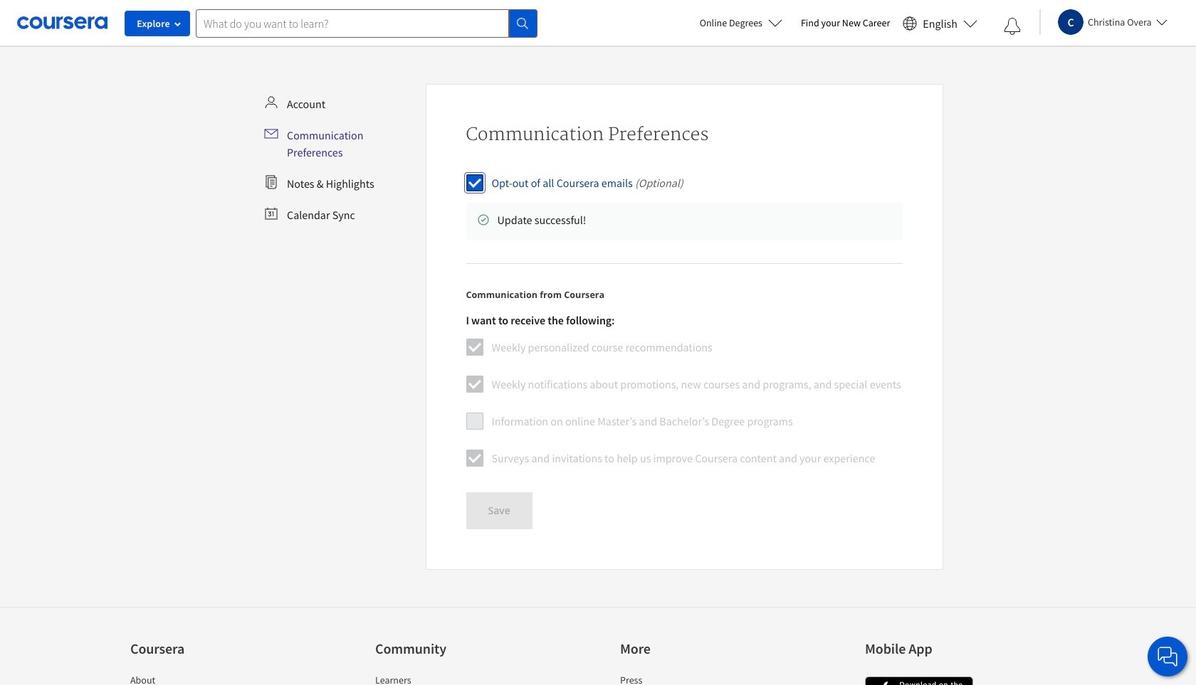 Task type: locate. For each thing, give the bounding box(es) containing it.
list item
[[130, 673, 251, 686], [375, 673, 496, 686], [620, 673, 741, 686]]

2 horizontal spatial list item
[[620, 673, 741, 686]]

1 horizontal spatial list item
[[375, 673, 496, 686]]

menu
[[258, 90, 420, 229]]

download on the app store image
[[865, 677, 973, 686]]

coursera image
[[17, 12, 108, 34]]

group
[[466, 313, 901, 478]]

0 horizontal spatial list item
[[130, 673, 251, 686]]

3 list item from the left
[[620, 673, 741, 686]]

1 list item from the left
[[130, 673, 251, 686]]

None search field
[[196, 9, 538, 37]]



Task type: vqa. For each thing, say whether or not it's contained in the screenshot.
group
yes



Task type: describe. For each thing, give the bounding box(es) containing it.
What do you want to learn? text field
[[196, 9, 509, 37]]

2 list item from the left
[[375, 673, 496, 686]]



